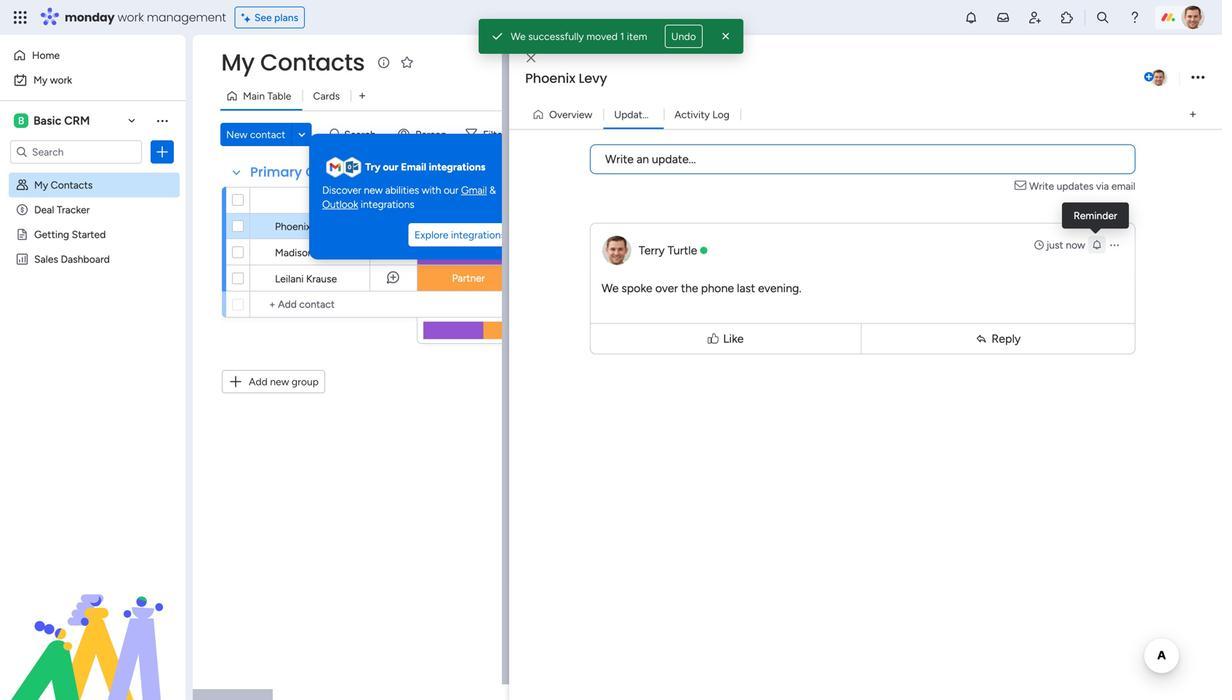 Task type: vqa. For each thing, say whether or not it's contained in the screenshot.
rightmost dapulse x slim 'Image'
no



Task type: locate. For each thing, give the bounding box(es) containing it.
0 horizontal spatial we
[[511, 30, 526, 43]]

1 vertical spatial we
[[602, 282, 619, 295]]

deal
[[34, 204, 54, 216]]

b
[[18, 115, 24, 127]]

1 left item on the right top of the page
[[620, 30, 624, 43]]

gmail
[[461, 184, 487, 196]]

just
[[1047, 239, 1064, 251]]

phoenix levy up madison doyle
[[275, 220, 335, 233]]

1 vertical spatial write
[[1029, 180, 1054, 192]]

we left successfully
[[511, 30, 526, 43]]

Phoenix Levy field
[[522, 69, 1142, 88]]

option
[[0, 172, 186, 175]]

work
[[118, 9, 144, 25], [50, 74, 72, 86]]

updates
[[1057, 180, 1094, 192]]

phoenix up the overview button
[[525, 69, 575, 88]]

work inside "option"
[[50, 74, 72, 86]]

person button
[[392, 123, 455, 146]]

email
[[1112, 180, 1136, 192]]

0 vertical spatial work
[[118, 9, 144, 25]]

0 vertical spatial add view image
[[359, 91, 365, 101]]

add view image
[[359, 91, 365, 101], [1190, 109, 1196, 120]]

1 vertical spatial close image
[[527, 53, 536, 63]]

0 vertical spatial levy
[[579, 69, 607, 88]]

1 vertical spatial phoenix
[[275, 220, 311, 233]]

main
[[243, 90, 265, 102]]

outlook
[[322, 198, 358, 211]]

terry turtle image
[[1182, 6, 1205, 29], [1150, 68, 1168, 87]]

0 vertical spatial customer
[[446, 220, 491, 232]]

&
[[490, 184, 496, 196]]

explore integrations
[[415, 229, 506, 241]]

v2 search image
[[330, 126, 341, 143]]

our right with
[[444, 184, 459, 196]]

basic crm
[[33, 114, 90, 128]]

1 vertical spatial work
[[50, 74, 72, 86]]

primary
[[250, 163, 302, 182]]

contacts up discover
[[306, 163, 367, 182]]

1 vertical spatial add view image
[[1190, 109, 1196, 120]]

contacts
[[260, 46, 365, 79], [306, 163, 367, 182], [51, 179, 93, 191]]

2 vertical spatial integrations
[[451, 229, 506, 241]]

0 vertical spatial new
[[364, 184, 383, 196]]

close image right undo button
[[719, 29, 733, 44]]

1 horizontal spatial our
[[444, 184, 459, 196]]

workspace options image
[[155, 113, 170, 128]]

filter
[[483, 128, 506, 141]]

cards
[[313, 90, 340, 102]]

work right monday
[[118, 9, 144, 25]]

1 horizontal spatial levy
[[579, 69, 607, 88]]

getting
[[34, 228, 69, 241]]

leilani krause
[[275, 273, 337, 285]]

my contacts
[[221, 46, 365, 79], [34, 179, 93, 191]]

0 horizontal spatial 1
[[620, 30, 624, 43]]

1 horizontal spatial phoenix
[[525, 69, 575, 88]]

close image
[[719, 29, 733, 44], [527, 53, 536, 63]]

0 vertical spatial write
[[605, 152, 634, 166]]

0 vertical spatial we
[[511, 30, 526, 43]]

tracker
[[57, 204, 90, 216]]

over
[[655, 282, 678, 295]]

public board image
[[15, 228, 29, 242]]

1 horizontal spatial 1
[[662, 108, 666, 121]]

envelope o image
[[1015, 179, 1029, 194]]

home option
[[9, 44, 177, 67]]

contacts up tracker on the top left of the page
[[51, 179, 93, 191]]

customer
[[446, 220, 491, 232], [446, 246, 491, 258]]

1 horizontal spatial terry turtle image
[[1182, 6, 1205, 29]]

1 vertical spatial levy
[[313, 220, 335, 233]]

0 vertical spatial terry turtle image
[[1182, 6, 1205, 29]]

integrations down abilities
[[361, 198, 415, 211]]

1 horizontal spatial work
[[118, 9, 144, 25]]

1 horizontal spatial new
[[364, 184, 383, 196]]

Type field
[[454, 192, 483, 208]]

0 horizontal spatial options image
[[1109, 239, 1120, 251]]

contacts inside 'field'
[[306, 163, 367, 182]]

customer down explore integrations
[[446, 246, 491, 258]]

write left an
[[605, 152, 634, 166]]

integrations down the type field
[[451, 229, 506, 241]]

my inside "option"
[[33, 74, 47, 86]]

my contacts inside list box
[[34, 179, 93, 191]]

1 horizontal spatial add view image
[[1190, 109, 1196, 120]]

updates / 1 button
[[603, 103, 666, 126]]

new inside the discover new abilities with our gmail & outlook integrations
[[364, 184, 383, 196]]

add new group
[[249, 376, 319, 388]]

my
[[221, 46, 255, 79], [33, 74, 47, 86], [34, 179, 48, 191]]

activity log
[[675, 108, 730, 121]]

1 vertical spatial terry turtle image
[[1150, 68, 1168, 87]]

help
[[1161, 664, 1187, 678]]

the
[[681, 282, 698, 295]]

1 horizontal spatial my contacts
[[221, 46, 365, 79]]

write inside button
[[605, 152, 634, 166]]

new down try
[[364, 184, 383, 196]]

1 vertical spatial 1
[[662, 108, 666, 121]]

new contact button
[[220, 123, 291, 146]]

0 vertical spatial phoenix levy
[[525, 69, 607, 88]]

dapulse addbtn image
[[1144, 73, 1154, 82]]

options image right the dapulse addbtn icon
[[1192, 68, 1205, 88]]

person
[[416, 128, 447, 141]]

options image
[[155, 145, 170, 159]]

0 vertical spatial 1
[[620, 30, 624, 43]]

reply
[[992, 332, 1021, 346]]

new for discover
[[364, 184, 383, 196]]

contacts for my contacts field
[[260, 46, 365, 79]]

my contacts up table
[[221, 46, 365, 79]]

add
[[249, 376, 268, 388]]

0 horizontal spatial my contacts
[[34, 179, 93, 191]]

home link
[[9, 44, 177, 67]]

help button
[[1148, 659, 1199, 683]]

home
[[32, 49, 60, 61]]

phoenix levy up the overview button
[[525, 69, 607, 88]]

dashboard
[[61, 253, 110, 266]]

1 vertical spatial customer
[[446, 246, 491, 258]]

contacts inside list box
[[51, 179, 93, 191]]

1 right '/'
[[662, 108, 666, 121]]

main table
[[243, 90, 291, 102]]

new inside "button"
[[270, 376, 289, 388]]

outlook button
[[322, 198, 358, 212]]

0 horizontal spatial phoenix levy
[[275, 220, 335, 233]]

with
[[422, 184, 441, 196]]

work for my
[[50, 74, 72, 86]]

terry turtle link
[[639, 244, 697, 258]]

contacts up cards
[[260, 46, 365, 79]]

Search field
[[341, 124, 384, 145]]

contact
[[315, 194, 352, 206]]

0 vertical spatial integrations
[[429, 161, 486, 173]]

/
[[655, 108, 659, 121]]

terry turtle
[[639, 244, 697, 258]]

we
[[511, 30, 526, 43], [602, 282, 619, 295]]

we left spoke
[[602, 282, 619, 295]]

new
[[364, 184, 383, 196], [270, 376, 289, 388]]

my contacts up deal tracker
[[34, 179, 93, 191]]

table
[[267, 90, 291, 102]]

options image
[[1192, 68, 1205, 88], [1109, 239, 1120, 251]]

1 vertical spatial our
[[444, 184, 459, 196]]

write
[[605, 152, 634, 166], [1029, 180, 1054, 192]]

levy up 'doyle'
[[313, 220, 335, 233]]

write left updates on the right top of the page
[[1029, 180, 1054, 192]]

add new group button
[[222, 370, 325, 394]]

phone
[[701, 282, 734, 295]]

our inside the discover new abilities with our gmail & outlook integrations
[[444, 184, 459, 196]]

workspace selection element
[[14, 112, 92, 130]]

1 vertical spatial new
[[270, 376, 289, 388]]

new right add on the bottom left
[[270, 376, 289, 388]]

sales
[[34, 253, 58, 266]]

0 vertical spatial phoenix
[[525, 69, 575, 88]]

1 horizontal spatial we
[[602, 282, 619, 295]]

0 horizontal spatial write
[[605, 152, 634, 166]]

integrations up gmail
[[429, 161, 486, 173]]

my up deal
[[34, 179, 48, 191]]

0 horizontal spatial add view image
[[359, 91, 365, 101]]

1 horizontal spatial options image
[[1192, 68, 1205, 88]]

customer down the type field
[[446, 220, 491, 232]]

phoenix
[[525, 69, 575, 88], [275, 220, 311, 233]]

moved
[[587, 30, 618, 43]]

an
[[637, 152, 649, 166]]

1 vertical spatial my contacts
[[34, 179, 93, 191]]

0 horizontal spatial levy
[[313, 220, 335, 233]]

0 vertical spatial our
[[383, 161, 399, 173]]

write for write an update...
[[605, 152, 634, 166]]

getting started
[[34, 228, 106, 241]]

0 horizontal spatial new
[[270, 376, 289, 388]]

leilani
[[275, 273, 304, 285]]

phoenix levy inside field
[[525, 69, 607, 88]]

phoenix levy
[[525, 69, 607, 88], [275, 220, 335, 233]]

phoenix up madison
[[275, 220, 311, 233]]

list box
[[0, 170, 186, 468]]

our
[[383, 161, 399, 173], [444, 184, 459, 196]]

we for we successfully moved 1 item
[[511, 30, 526, 43]]

0 horizontal spatial terry turtle image
[[1150, 68, 1168, 87]]

see plans button
[[235, 7, 305, 28]]

show board description image
[[375, 55, 392, 70]]

1 horizontal spatial write
[[1029, 180, 1054, 192]]

1 horizontal spatial phoenix levy
[[525, 69, 607, 88]]

close image down successfully
[[527, 53, 536, 63]]

help image
[[1128, 10, 1142, 25]]

write updates via email
[[1029, 180, 1136, 192]]

main table button
[[220, 84, 302, 108]]

1 vertical spatial integrations
[[361, 198, 415, 211]]

integrations
[[429, 161, 486, 173], [361, 198, 415, 211], [451, 229, 506, 241]]

0 vertical spatial close image
[[719, 29, 733, 44]]

levy up overview
[[579, 69, 607, 88]]

log
[[713, 108, 730, 121]]

alert
[[479, 19, 743, 54]]

public dashboard image
[[15, 252, 29, 266]]

work down home
[[50, 74, 72, 86]]

0 horizontal spatial phoenix
[[275, 220, 311, 233]]

levy inside field
[[579, 69, 607, 88]]

our right try
[[383, 161, 399, 173]]

options image right the reminder icon
[[1109, 239, 1120, 251]]

now
[[1066, 239, 1086, 251]]

0 horizontal spatial work
[[50, 74, 72, 86]]

1
[[620, 30, 624, 43], [662, 108, 666, 121]]

we for we spoke over the phone last evening.
[[602, 282, 619, 295]]

contact
[[250, 128, 286, 141]]

we spoke over the phone last evening.
[[602, 282, 802, 295]]

my down home
[[33, 74, 47, 86]]



Task type: describe. For each thing, give the bounding box(es) containing it.
via
[[1096, 180, 1109, 192]]

updates / 1
[[614, 108, 666, 121]]

see
[[254, 11, 272, 24]]

new contact
[[226, 128, 286, 141]]

successfully
[[528, 30, 584, 43]]

try our email integrations
[[365, 161, 486, 173]]

My Contacts field
[[218, 46, 368, 79]]

1 inside "updates / 1" button
[[662, 108, 666, 121]]

management
[[147, 9, 226, 25]]

deal tracker
[[34, 204, 90, 216]]

invite members image
[[1028, 10, 1043, 25]]

just now
[[1047, 239, 1086, 251]]

my inside list box
[[34, 179, 48, 191]]

evening.
[[758, 282, 802, 295]]

overview button
[[527, 103, 603, 126]]

write an update...
[[605, 152, 696, 166]]

add to favorites image
[[400, 55, 414, 69]]

integrations inside "button"
[[451, 229, 506, 241]]

1 customer from the top
[[446, 220, 491, 232]]

spoke
[[622, 282, 653, 295]]

see plans
[[254, 11, 298, 24]]

workspace image
[[14, 113, 28, 129]]

angle down image
[[298, 129, 305, 140]]

new
[[226, 128, 248, 141]]

turtle
[[668, 244, 697, 258]]

update...
[[652, 152, 696, 166]]

my work option
[[9, 68, 177, 92]]

Primary Contacts field
[[247, 163, 370, 182]]

0 horizontal spatial close image
[[527, 53, 536, 63]]

monday work management
[[65, 9, 226, 25]]

cards button
[[302, 84, 351, 108]]

abilities
[[385, 184, 419, 196]]

undo button
[[665, 25, 703, 48]]

terry
[[639, 244, 665, 258]]

madison
[[275, 247, 313, 259]]

group
[[292, 376, 319, 388]]

updates
[[614, 108, 653, 121]]

list box containing my contacts
[[0, 170, 186, 468]]

reminder image
[[1091, 239, 1103, 251]]

plans
[[274, 11, 298, 24]]

my work link
[[9, 68, 177, 92]]

0 vertical spatial options image
[[1192, 68, 1205, 88]]

my work
[[33, 74, 72, 86]]

lottie animation element
[[0, 554, 186, 701]]

activity
[[675, 108, 710, 121]]

work for monday
[[118, 9, 144, 25]]

notifications image
[[964, 10, 979, 25]]

email
[[401, 161, 426, 173]]

discover
[[322, 184, 361, 196]]

2 customer from the top
[[446, 246, 491, 258]]

my up main at the left of page
[[221, 46, 255, 79]]

lottie animation image
[[0, 554, 186, 701]]

0 vertical spatial my contacts
[[221, 46, 365, 79]]

1 vertical spatial options image
[[1109, 239, 1120, 251]]

select product image
[[13, 10, 28, 25]]

filter button
[[460, 123, 529, 146]]

just now link
[[1033, 238, 1086, 252]]

basic
[[33, 114, 61, 128]]

+ Add contact text field
[[258, 296, 410, 314]]

like button
[[594, 317, 858, 361]]

integrations inside the discover new abilities with our gmail & outlook integrations
[[361, 198, 415, 211]]

reminder
[[1074, 210, 1117, 222]]

item
[[627, 30, 647, 43]]

doyle
[[316, 247, 342, 259]]

monday marketplace image
[[1060, 10, 1075, 25]]

write for write updates via email
[[1029, 180, 1054, 192]]

undo
[[671, 30, 696, 43]]

search everything image
[[1096, 10, 1110, 25]]

type
[[457, 194, 480, 207]]

1 horizontal spatial close image
[[719, 29, 733, 44]]

reply button
[[865, 327, 1132, 351]]

explore
[[415, 229, 449, 241]]

1 vertical spatial phoenix levy
[[275, 220, 335, 233]]

like
[[723, 332, 744, 346]]

we successfully moved 1 item
[[511, 30, 647, 43]]

0 horizontal spatial our
[[383, 161, 399, 173]]

gmail button
[[461, 183, 487, 198]]

alert containing we successfully moved 1 item
[[479, 19, 743, 54]]

discover new abilities with our gmail & outlook integrations
[[322, 184, 496, 211]]

monday
[[65, 9, 115, 25]]

update feed image
[[996, 10, 1011, 25]]

activity log button
[[664, 103, 741, 126]]

krause
[[306, 273, 337, 285]]

partner
[[452, 272, 485, 284]]

try
[[365, 161, 381, 173]]

phoenix inside field
[[525, 69, 575, 88]]

crm
[[64, 114, 90, 128]]

Search in workspace field
[[31, 144, 122, 160]]

explore integrations button
[[409, 223, 511, 247]]

primary contacts
[[250, 163, 367, 182]]

last
[[737, 282, 755, 295]]

new for add
[[270, 376, 289, 388]]

started
[[72, 228, 106, 241]]

madison doyle
[[275, 247, 342, 259]]

write an update... button
[[590, 144, 1136, 174]]

contacts for primary contacts 'field'
[[306, 163, 367, 182]]



